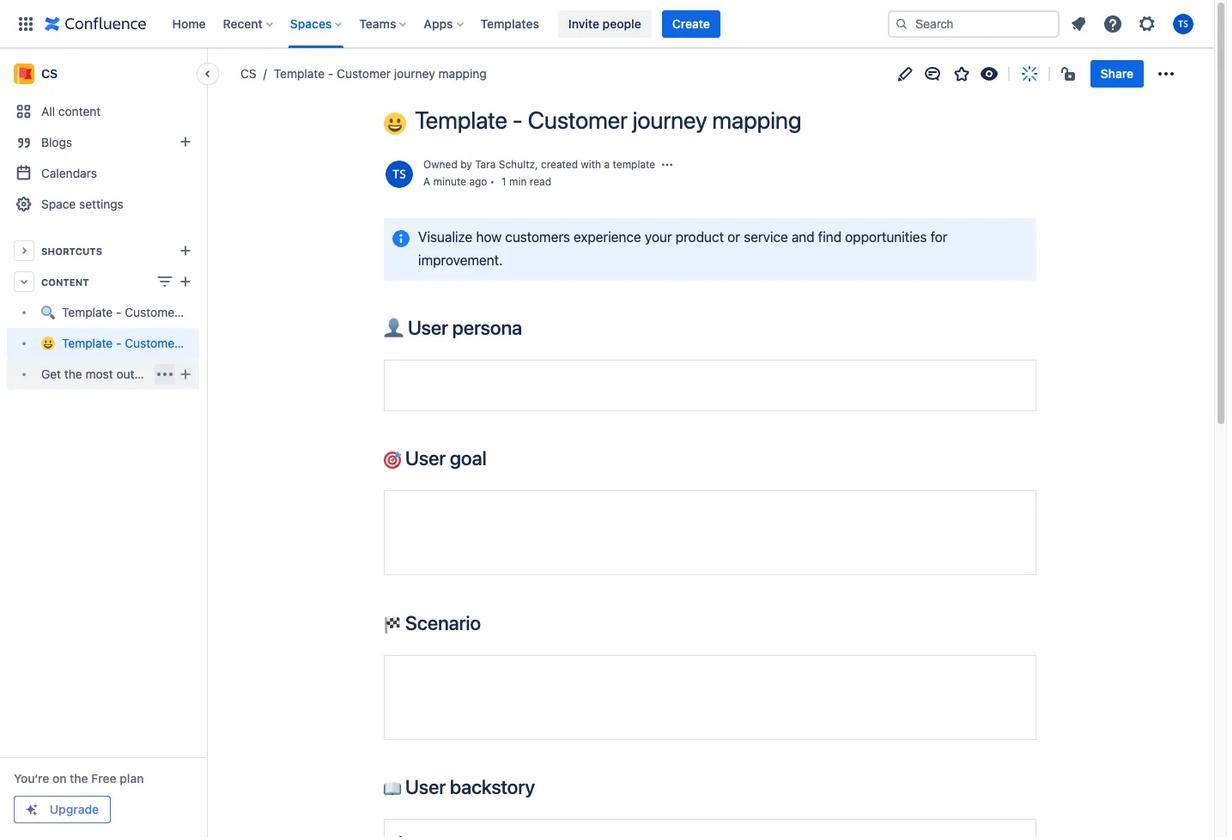 Task type: describe. For each thing, give the bounding box(es) containing it.
- down spaces popup button at the left top of the page
[[328, 66, 333, 81]]

space element
[[0, 48, 596, 837]]

1
[[502, 175, 506, 188]]

0 vertical spatial the
[[270, 335, 294, 355]]

spaces
[[290, 16, 332, 30]]

create a page image
[[175, 271, 196, 292]]

edit this page image
[[895, 64, 915, 84]]

customer down 'template - customer impact assessment' link
[[125, 336, 179, 351]]

templates
[[481, 16, 539, 30]]

invite people
[[568, 16, 641, 30]]

appswitcher icon image
[[15, 13, 36, 34]]

apps button
[[419, 10, 470, 37]]

quick summary image
[[1019, 64, 1040, 84]]

template
[[613, 158, 655, 171]]

user for goal
[[405, 447, 446, 470]]

0 vertical spatial space
[[467, 335, 513, 355]]

0 vertical spatial template - customer journey mapping link
[[256, 65, 487, 82]]

visualize how customers experience your product or service and find opportunities for improvement.
[[418, 229, 951, 268]]

1 horizontal spatial your
[[388, 335, 421, 355]]

cs inside space "element"
[[41, 66, 58, 81]]

customer down teams
[[337, 66, 391, 81]]

templates link
[[475, 10, 544, 37]]

get the most out of your team space tree
[[7, 283, 596, 465]]

your profile and preferences image
[[1173, 13, 1194, 34]]

0 horizontal spatial a
[[423, 175, 430, 188]]

visualize
[[418, 229, 473, 245]]

opportunities
[[845, 229, 927, 245]]

experience
[[574, 229, 641, 245]]

global element
[[10, 0, 885, 48]]

improvement.
[[418, 253, 503, 268]]

notification icon image
[[1068, 13, 1089, 34]]

invite people button
[[558, 10, 652, 37]]

0 horizontal spatial space
[[211, 367, 244, 382]]

calendars link
[[7, 158, 199, 189]]

for
[[931, 229, 948, 245]]

1 horizontal spatial get
[[239, 335, 266, 355]]

no restrictions image
[[1060, 64, 1080, 84]]

template up get the most out of your team space link
[[62, 336, 113, 351]]

plan
[[120, 771, 144, 786]]

stop watching image
[[979, 64, 999, 84]]

2 horizontal spatial journey
[[633, 106, 707, 134]]

shortcuts
[[41, 245, 102, 256]]

ago
[[469, 175, 487, 188]]

and
[[792, 229, 815, 245]]

upgrade button
[[15, 797, 110, 823]]

help icon image
[[1103, 13, 1123, 34]]

user for backstory
[[405, 775, 446, 799]]

2 vertical spatial your
[[152, 367, 177, 382]]

1 horizontal spatial of
[[369, 335, 384, 355]]

1 vertical spatial the
[[64, 367, 82, 382]]

teams button
[[354, 10, 413, 37]]

- up get the most out of your team space link
[[116, 336, 122, 351]]

scenario
[[401, 611, 481, 634]]

1 vertical spatial get
[[41, 367, 61, 382]]

shortcuts button
[[7, 235, 199, 266]]

1 horizontal spatial out
[[340, 335, 365, 355]]

1 horizontal spatial mapping
[[439, 66, 487, 81]]

share
[[1101, 66, 1134, 81]]

:checkered_flag: image
[[384, 616, 401, 633]]

teams
[[359, 16, 396, 30]]

share button
[[1090, 60, 1144, 88]]

copy image for user backstory
[[533, 776, 554, 797]]

find
[[818, 229, 842, 245]]

apps
[[424, 16, 453, 30]]

1 vertical spatial template - customer journey mapping link
[[7, 328, 275, 359]]

tara
[[475, 158, 496, 171]]

create link
[[662, 10, 720, 37]]

calendars
[[41, 166, 97, 180]]

1 vertical spatial most
[[85, 367, 113, 382]]

settings icon image
[[1137, 13, 1158, 34]]

backstory
[[450, 775, 535, 799]]

people
[[603, 16, 641, 30]]

0 vertical spatial team
[[425, 335, 463, 355]]

owned
[[423, 158, 458, 171]]

home
[[172, 16, 206, 30]]

template down the spaces
[[274, 66, 325, 81]]

👤
[[384, 316, 404, 339]]

space settings
[[41, 197, 124, 211]]

service
[[744, 229, 788, 245]]

create a child page image
[[175, 364, 196, 385]]

with
[[581, 158, 601, 171]]

premium image
[[25, 803, 39, 817]]

or
[[728, 229, 740, 245]]

how
[[476, 229, 502, 245]]

0 vertical spatial more actions image
[[1156, 64, 1177, 84]]



Task type: vqa. For each thing, say whether or not it's contained in the screenshot.
mapping
yes



Task type: locate. For each thing, give the bounding box(es) containing it.
recent button
[[218, 10, 280, 37]]

recent
[[223, 16, 263, 30]]

journey up manage page ownership 'image'
[[633, 106, 707, 134]]

:checkered_flag: image
[[384, 616, 401, 633]]

:grinning: image
[[384, 112, 406, 134], [384, 112, 406, 134]]

your left product
[[645, 229, 672, 245]]

impact
[[182, 305, 220, 320]]

customer down change view image
[[125, 305, 179, 320]]

goal
[[450, 447, 487, 470]]

read
[[530, 175, 551, 188]]

space
[[467, 335, 513, 355], [211, 367, 244, 382]]

template - customer journey mapping link down teams
[[256, 65, 487, 82]]

out
[[340, 335, 365, 355], [116, 367, 134, 382]]

star image
[[951, 64, 972, 84]]

0 vertical spatial a
[[604, 158, 610, 171]]

1 vertical spatial a
[[423, 175, 430, 188]]

2 cs from the left
[[240, 66, 256, 81]]

template - customer journey mapping down template - customer impact assessment
[[62, 336, 275, 351]]

content button
[[7, 266, 199, 297]]

1 vertical spatial of
[[138, 367, 149, 382]]

all
[[41, 104, 55, 119]]

content
[[41, 276, 89, 287]]

on
[[52, 771, 67, 786]]

1 min read
[[502, 175, 551, 188]]

more actions image right share dropdown button on the right top of page
[[1156, 64, 1177, 84]]

change view image
[[155, 271, 175, 292]]

a minute ago
[[423, 175, 487, 188]]

you're
[[14, 771, 49, 786]]

with a template button
[[581, 157, 655, 172]]

0 horizontal spatial your
[[152, 367, 177, 382]]

get the most out of your team space link
[[7, 359, 244, 390]]

1 vertical spatial user
[[405, 447, 446, 470]]

customer up with
[[528, 106, 628, 134]]

tara schultz link
[[475, 158, 535, 171]]

:dart: image
[[384, 452, 401, 469], [384, 452, 401, 469]]

copy image
[[485, 447, 505, 468], [533, 776, 554, 797]]

invite
[[568, 16, 599, 30]]

cs down recent popup button
[[240, 66, 256, 81]]

schultz
[[499, 158, 535, 171]]

0 vertical spatial template - customer journey mapping
[[274, 66, 487, 81]]

tara schultz image
[[386, 161, 413, 188]]

you're on the free plan
[[14, 771, 144, 786]]

product
[[676, 229, 724, 245]]

user left goal at the bottom left of the page
[[405, 447, 446, 470]]

1 vertical spatial get the most out of your team space
[[41, 367, 244, 382]]

1 horizontal spatial copy image
[[533, 776, 554, 797]]

team inside get the most out of your team space link
[[180, 367, 208, 382]]

0 vertical spatial get the most out of your team space
[[239, 335, 513, 355]]

mapping inside get the most out of your team space 'tree'
[[227, 336, 275, 351]]

team
[[425, 335, 463, 355], [180, 367, 208, 382]]

customers
[[505, 229, 570, 245]]

1 vertical spatial out
[[116, 367, 134, 382]]

0 horizontal spatial copy image
[[485, 447, 505, 468]]

template up by on the top of page
[[415, 106, 507, 134]]

all content link
[[7, 96, 199, 127]]

1 vertical spatial journey
[[633, 106, 707, 134]]

by
[[460, 158, 472, 171]]

mapping
[[439, 66, 487, 81], [712, 106, 801, 134], [227, 336, 275, 351]]

template - customer journey mapping inside get the most out of your team space 'tree'
[[62, 336, 275, 351]]

persona
[[452, 316, 522, 339]]

spaces button
[[285, 10, 349, 37]]

minute
[[433, 175, 466, 188]]

your
[[645, 229, 672, 245], [388, 335, 421, 355], [152, 367, 177, 382]]

copy image for user goal
[[485, 447, 505, 468]]

of
[[369, 335, 384, 355], [138, 367, 149, 382]]

1 vertical spatial your
[[388, 335, 421, 355]]

2 vertical spatial the
[[70, 771, 88, 786]]

more actions image inside get the most out of your team space link
[[155, 364, 175, 385]]

home link
[[167, 10, 211, 37]]

panel info image
[[391, 228, 411, 249]]

get the most out of your team space inside get the most out of your team space link
[[41, 367, 244, 382]]

1 cs from the left
[[41, 66, 58, 81]]

0 horizontal spatial journey
[[182, 336, 223, 351]]

1 horizontal spatial cs
[[240, 66, 256, 81]]

confluence image
[[45, 13, 146, 34], [45, 13, 146, 34]]

1 horizontal spatial journey
[[394, 66, 435, 81]]

Search field
[[888, 10, 1060, 37]]

0 vertical spatial copy image
[[485, 447, 505, 468]]

1 horizontal spatial space
[[467, 335, 513, 355]]

-
[[328, 66, 333, 81], [512, 106, 523, 134], [116, 305, 122, 320], [116, 336, 122, 351]]

cs link
[[7, 57, 199, 91], [240, 65, 256, 82]]

min
[[509, 175, 527, 188]]

cs link down recent popup button
[[240, 65, 256, 82]]

your down template - customer impact assessment
[[152, 367, 177, 382]]

template - customer journey mapping up with a template button
[[415, 106, 801, 134]]

1 vertical spatial mapping
[[712, 106, 801, 134]]

template - customer impact assessment link
[[7, 297, 289, 328]]

- down content 'dropdown button' in the top of the page
[[116, 305, 122, 320]]

manage page ownership image
[[661, 158, 674, 172]]

2 vertical spatial template - customer journey mapping
[[62, 336, 275, 351]]

0 vertical spatial get
[[239, 335, 266, 355]]

create a blog image
[[175, 131, 196, 152]]

0 horizontal spatial mapping
[[227, 336, 275, 351]]

most down 'template - customer impact assessment' link
[[85, 367, 113, 382]]

1 horizontal spatial more actions image
[[1156, 64, 1177, 84]]

add shortcut image
[[175, 240, 196, 261]]

team right 👤
[[425, 335, 463, 355]]

a
[[604, 158, 610, 171], [423, 175, 430, 188]]

more actions image
[[1156, 64, 1177, 84], [155, 364, 175, 385]]

copy image
[[479, 612, 500, 633]]

blogs link
[[7, 127, 199, 158]]

banner containing home
[[0, 0, 1214, 48]]

get
[[239, 335, 266, 355], [41, 367, 61, 382]]

1 horizontal spatial a
[[604, 158, 610, 171]]

template - customer journey mapping
[[274, 66, 487, 81], [415, 106, 801, 134], [62, 336, 275, 351]]

0 horizontal spatial more actions image
[[155, 364, 175, 385]]

out left 👤
[[340, 335, 365, 355]]

more actions image down template - customer impact assessment
[[155, 364, 175, 385]]

user left backstory
[[405, 775, 446, 799]]

blogs
[[41, 135, 72, 149]]

team down impact
[[180, 367, 208, 382]]

2 vertical spatial user
[[405, 775, 446, 799]]

0 vertical spatial out
[[340, 335, 365, 355]]

journey down "apps"
[[394, 66, 435, 81]]

0 vertical spatial your
[[645, 229, 672, 245]]

space settings link
[[7, 189, 199, 220]]

template - customer journey mapping link
[[256, 65, 487, 82], [7, 328, 275, 359]]

- up schultz
[[512, 106, 523, 134]]

template - customer journey mapping link down template - customer impact assessment
[[7, 328, 275, 359]]

the
[[270, 335, 294, 355], [64, 367, 82, 382], [70, 771, 88, 786]]

user backstory
[[401, 775, 535, 799]]

1 vertical spatial template - customer journey mapping
[[415, 106, 801, 134]]

0 vertical spatial mapping
[[439, 66, 487, 81]]

customer
[[337, 66, 391, 81], [528, 106, 628, 134], [125, 305, 179, 320], [125, 336, 179, 351]]

a right with
[[604, 158, 610, 171]]

1 vertical spatial team
[[180, 367, 208, 382]]

cs up all on the top left of page
[[41, 66, 58, 81]]

0 horizontal spatial most
[[85, 367, 113, 382]]

0 vertical spatial most
[[298, 335, 336, 355]]

all content
[[41, 104, 101, 119]]

👤 user persona
[[384, 316, 522, 339]]

template - customer journey mapping down teams popup button
[[274, 66, 487, 81]]

0 vertical spatial user
[[408, 316, 448, 339]]

0 horizontal spatial cs
[[41, 66, 58, 81]]

a down the owned
[[423, 175, 430, 188]]

out left create a child page icon
[[116, 367, 134, 382]]

create
[[672, 16, 710, 30]]

search image
[[895, 17, 909, 30]]

content
[[58, 104, 101, 119]]

2 vertical spatial journey
[[182, 336, 223, 351]]

0 horizontal spatial get
[[41, 367, 61, 382]]

template - customer impact assessment
[[62, 305, 289, 320]]

created
[[541, 158, 578, 171]]

2 horizontal spatial mapping
[[712, 106, 801, 134]]

0 horizontal spatial out
[[116, 367, 134, 382]]

2 vertical spatial mapping
[[227, 336, 275, 351]]

:book: image
[[384, 781, 401, 798], [384, 781, 401, 798]]

2 horizontal spatial your
[[645, 229, 672, 245]]

0 horizontal spatial team
[[180, 367, 208, 382]]

free
[[91, 771, 116, 786]]

most left 👤
[[298, 335, 336, 355]]

1 vertical spatial space
[[211, 367, 244, 382]]

user goal
[[401, 447, 487, 470]]

space
[[41, 197, 76, 211]]

user right 👤
[[408, 316, 448, 339]]

your inside visualize how customers experience your product or service and find opportunities for improvement.
[[645, 229, 672, 245]]

1 horizontal spatial team
[[425, 335, 463, 355]]

cs link up all content link
[[7, 57, 199, 91]]

most
[[298, 335, 336, 355], [85, 367, 113, 382]]

journey inside get the most out of your team space 'tree'
[[182, 336, 223, 351]]

1 horizontal spatial cs link
[[240, 65, 256, 82]]

owned by tara schultz , created with a template
[[423, 158, 655, 171]]

upgrade
[[50, 802, 99, 817]]

settings
[[79, 197, 124, 211]]

assessment
[[223, 305, 289, 320]]

1 horizontal spatial most
[[298, 335, 336, 355]]

0 horizontal spatial of
[[138, 367, 149, 382]]

banner
[[0, 0, 1214, 48]]

1 vertical spatial copy image
[[533, 776, 554, 797]]

template down content 'dropdown button' in the top of the page
[[62, 305, 113, 320]]

1 vertical spatial more actions image
[[155, 364, 175, 385]]

0 vertical spatial journey
[[394, 66, 435, 81]]

journey down impact
[[182, 336, 223, 351]]

your left "persona"
[[388, 335, 421, 355]]

0 vertical spatial of
[[369, 335, 384, 355]]

,
[[535, 158, 538, 171]]

0 horizontal spatial cs link
[[7, 57, 199, 91]]



